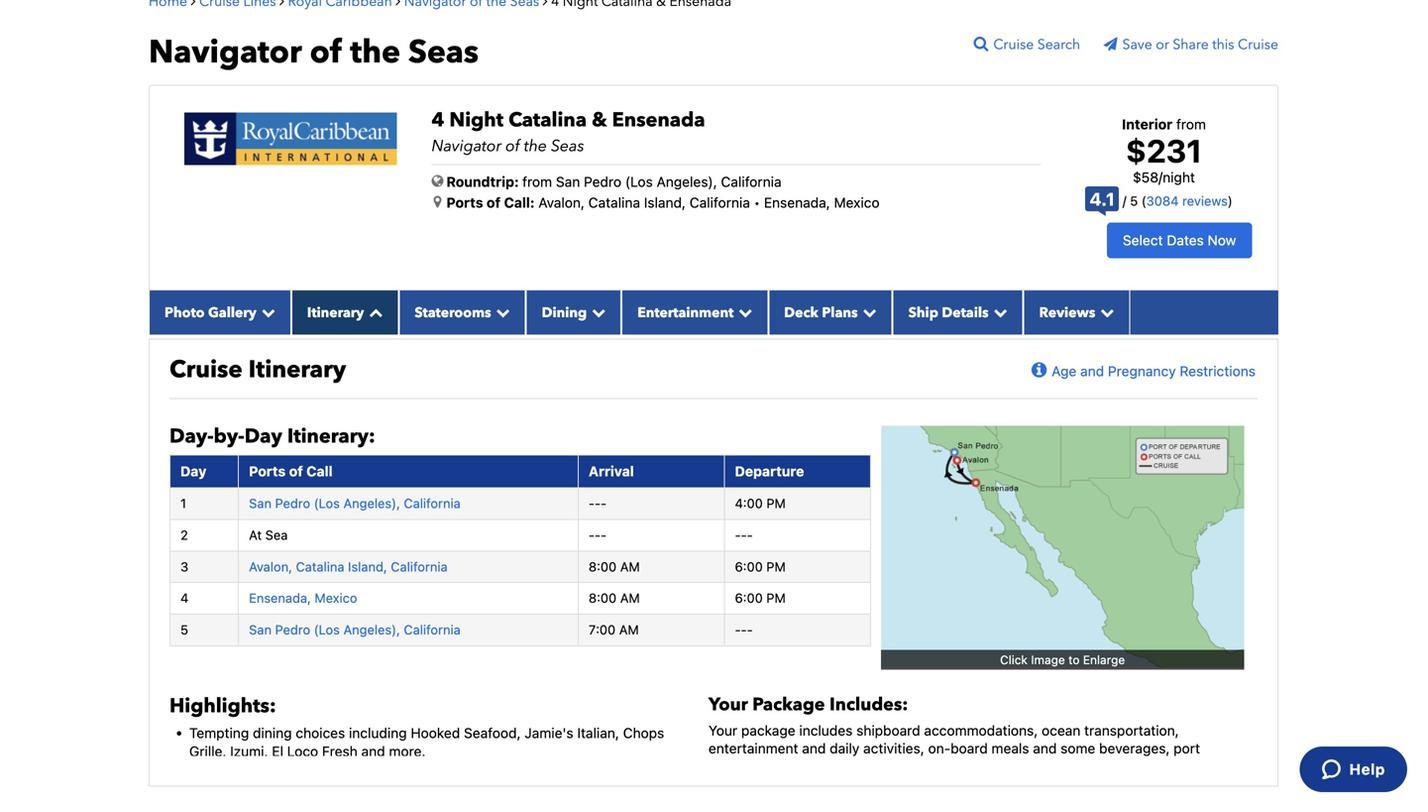 Task type: describe. For each thing, give the bounding box(es) containing it.
chops
[[623, 725, 665, 741]]

avalon, catalina island, california link
[[249, 559, 448, 574]]

(los for 5
[[314, 622, 340, 637]]

4:00
[[735, 496, 763, 511]]

cruise for cruise itinerary
[[170, 353, 243, 386]]

0 vertical spatial the
[[350, 31, 401, 74]]

2
[[180, 527, 188, 542]]

gratuities,
[[709, 776, 773, 793]]

0 horizontal spatial 5
[[180, 622, 188, 637]]

port
[[1174, 740, 1201, 757]]

from for $231
[[1177, 116, 1207, 132]]

royal caribbean image
[[184, 113, 397, 165]]

1 horizontal spatial ensenada,
[[764, 194, 831, 211]]

0 horizontal spatial mexico
[[315, 591, 357, 605]]

chevron up image
[[364, 305, 383, 319]]

itinerary inside dropdown button
[[307, 303, 364, 322]]

0 vertical spatial san
[[556, 174, 580, 190]]

age
[[1052, 363, 1077, 379]]

entertainment button
[[622, 290, 769, 334]]

dining button
[[526, 290, 622, 334]]

and inside highlights: tempting dining choices including hooked seafood, jamie's italian, chops grille, izumi, el loco fresh and more.
[[362, 743, 385, 759]]

from for san
[[523, 174, 552, 190]]

itinerary:
[[287, 423, 375, 450]]

deck plans button
[[769, 290, 893, 334]]

at sea
[[249, 527, 288, 542]]

1 horizontal spatial day
[[245, 423, 282, 450]]

more. inside your package includes: your package includes shipboard accommodations, ocean transportation, entertainment and daily activities, on-board meals and some beverages, port charges and more. it does not include shore excursions, personal expenses, gratuities, or alcoholic beverages. government fees and taxes are not included.
[[791, 758, 828, 775]]

san pedro (los angeles), california link for 1
[[249, 496, 461, 511]]

ensenada, mexico link
[[249, 591, 357, 605]]

at
[[249, 527, 262, 542]]

this
[[1213, 35, 1235, 54]]

seas inside "4 night catalina & ensenada navigator of the seas"
[[551, 135, 585, 157]]

(
[[1142, 193, 1147, 208]]

1
[[180, 496, 186, 511]]

deck plans
[[784, 303, 858, 322]]

0 vertical spatial (los
[[625, 174, 653, 190]]

taxes
[[1070, 776, 1104, 793]]

0 horizontal spatial ensenada,
[[249, 591, 311, 605]]

2 vertical spatial catalina
[[296, 559, 345, 574]]

•
[[754, 194, 761, 211]]

charges
[[709, 758, 760, 775]]

deck
[[784, 303, 819, 322]]

interior from $231 $58 / night
[[1122, 116, 1207, 185]]

chevron down image for ship details
[[989, 305, 1008, 319]]

izumi,
[[230, 743, 268, 759]]

4 for 4 night catalina & ensenada navigator of the seas
[[432, 107, 445, 134]]

&
[[592, 107, 607, 134]]

navigator of the seas
[[149, 31, 479, 74]]

chevron down image for entertainment
[[734, 305, 753, 319]]

6:00 for ensenada, mexico
[[735, 591, 763, 605]]

0 horizontal spatial island,
[[348, 559, 387, 574]]

ports of call: avalon, catalina island, california • ensenada, mexico
[[447, 194, 880, 211]]

catalina inside "4 night catalina & ensenada navigator of the seas"
[[509, 107, 587, 134]]

dates
[[1167, 232, 1204, 248]]

meals
[[992, 740, 1030, 757]]

does
[[844, 758, 875, 775]]

ship details button
[[893, 290, 1024, 334]]

daily
[[830, 740, 860, 757]]

$58
[[1133, 169, 1159, 185]]

personal
[[1070, 758, 1125, 775]]

dining
[[253, 725, 292, 741]]

package
[[742, 722, 796, 739]]

8:00 am for avalon, catalina island, california
[[589, 559, 640, 574]]

include
[[904, 758, 950, 775]]

grille,
[[189, 743, 226, 759]]

6:00 pm for avalon, catalina island, california
[[735, 559, 786, 574]]

am for california
[[620, 559, 640, 574]]

and right fees
[[1042, 776, 1066, 793]]

seafood,
[[464, 725, 521, 741]]

and down entertainment
[[764, 758, 788, 775]]

1 horizontal spatial avalon,
[[539, 194, 585, 211]]

angeles), for 1
[[344, 496, 400, 511]]

fees
[[1011, 776, 1038, 793]]

1 vertical spatial itinerary
[[249, 353, 346, 386]]

0 horizontal spatial navigator
[[149, 31, 302, 74]]

7:00
[[589, 622, 616, 637]]

alcoholic
[[794, 776, 851, 793]]

)
[[1228, 193, 1233, 208]]

san for 5
[[249, 622, 272, 637]]

4.1 / 5 ( 3084 reviews )
[[1090, 188, 1233, 210]]

ensenada
[[612, 107, 705, 134]]

san pedro (los angeles), california link for 5
[[249, 622, 461, 637]]

gallery
[[208, 303, 257, 322]]

expenses,
[[1129, 758, 1193, 775]]

1 vertical spatial am
[[620, 591, 640, 605]]

8:00 for ensenada, mexico
[[589, 591, 617, 605]]

included.
[[1156, 776, 1215, 793]]

ports for ports of call
[[249, 463, 286, 479]]

avalon, catalina island, california
[[249, 559, 448, 574]]

save
[[1123, 35, 1153, 54]]

el
[[272, 743, 283, 759]]

hooked
[[411, 725, 460, 741]]

now
[[1208, 232, 1237, 248]]

4:00 pm
[[735, 496, 786, 511]]

shore
[[954, 758, 990, 775]]

2 angle right image from the left
[[280, 0, 284, 8]]

ocean
[[1042, 722, 1081, 739]]

your package includes: your package includes shipboard accommodations, ocean transportation, entertainment and daily activities, on-board meals and some beverages, port charges and more. it does not include shore excursions, personal expenses, gratuities, or alcoholic beverages. government fees and taxes are not included.
[[709, 693, 1215, 793]]

save or share this cruise link
[[1104, 35, 1279, 54]]

staterooms
[[415, 303, 491, 322]]

3084 reviews link
[[1147, 193, 1228, 208]]

age and pregnancy restrictions
[[1052, 363, 1256, 379]]

government
[[929, 776, 1007, 793]]

pedro for 5
[[275, 622, 310, 637]]

paper plane image
[[1104, 37, 1123, 51]]

ports of call
[[249, 463, 333, 479]]

3 pm from the top
[[767, 591, 786, 605]]



Task type: vqa. For each thing, say whether or not it's contained in the screenshot.
all
no



Task type: locate. For each thing, give the bounding box(es) containing it.
1 horizontal spatial angle right image
[[543, 0, 548, 8]]

cruise search
[[994, 35, 1081, 54]]

2 8:00 from the top
[[589, 591, 617, 605]]

2 san pedro (los angeles), california from the top
[[249, 622, 461, 637]]

8:00 am for ensenada, mexico
[[589, 591, 640, 605]]

1 horizontal spatial angle right image
[[280, 0, 284, 8]]

1 angle right image from the left
[[191, 0, 196, 8]]

0 vertical spatial 6:00 pm
[[735, 559, 786, 574]]

/ inside 4.1 / 5 ( 3084 reviews )
[[1123, 193, 1127, 208]]

excursions,
[[994, 758, 1066, 775]]

3 chevron down image from the left
[[858, 305, 877, 319]]

0 vertical spatial 4
[[432, 107, 445, 134]]

chevron down image inside photo gallery dropdown button
[[257, 305, 275, 319]]

more. up alcoholic
[[791, 758, 828, 775]]

2 horizontal spatial chevron down image
[[1096, 305, 1115, 319]]

chevron down image left deck
[[734, 305, 753, 319]]

2 6:00 from the top
[[735, 591, 763, 605]]

0 horizontal spatial cruise
[[170, 353, 243, 386]]

0 horizontal spatial the
[[350, 31, 401, 74]]

or left alcoholic
[[777, 776, 790, 793]]

0 vertical spatial 6:00
[[735, 559, 763, 574]]

pregnancy
[[1108, 363, 1176, 379]]

are
[[1108, 776, 1128, 793]]

shipboard
[[857, 722, 921, 739]]

pedro down ensenada, mexico link at the left of the page
[[275, 622, 310, 637]]

seas
[[408, 31, 479, 74], [551, 135, 585, 157]]

avalon, down at sea at the bottom
[[249, 559, 292, 574]]

from right interior
[[1177, 116, 1207, 132]]

includes
[[800, 722, 853, 739]]

ports right 'map marker' image
[[447, 194, 483, 211]]

am
[[620, 559, 640, 574], [620, 591, 640, 605], [619, 622, 639, 637]]

seas up night
[[408, 31, 479, 74]]

1 horizontal spatial 4
[[432, 107, 445, 134]]

4 chevron down image from the left
[[989, 305, 1008, 319]]

of up roundtrip:
[[506, 135, 520, 157]]

itinerary button
[[291, 290, 399, 334]]

board
[[951, 740, 988, 757]]

chevron down image up age and pregnancy restrictions link
[[1096, 305, 1115, 319]]

2 6:00 pm from the top
[[735, 591, 786, 605]]

am for angeles),
[[619, 622, 639, 637]]

chevron down image inside entertainment 'dropdown button'
[[734, 305, 753, 319]]

/
[[1159, 169, 1163, 185], [1123, 193, 1127, 208]]

4 night catalina & ensenada navigator of the seas
[[432, 107, 705, 157]]

chevron down image left reviews
[[989, 305, 1008, 319]]

6:00 pm
[[735, 559, 786, 574], [735, 591, 786, 605]]

1 chevron down image from the left
[[257, 305, 275, 319]]

2 angle right image from the left
[[543, 0, 548, 8]]

map marker image
[[434, 195, 442, 209]]

1 vertical spatial san pedro (los angeles), california link
[[249, 622, 461, 637]]

from
[[1177, 116, 1207, 132], [523, 174, 552, 190]]

pedro for 1
[[275, 496, 310, 511]]

by-
[[214, 423, 245, 450]]

of for call
[[289, 463, 303, 479]]

2 vertical spatial (los
[[314, 622, 340, 637]]

photo
[[165, 303, 205, 322]]

age and pregnancy restrictions link
[[1025, 361, 1256, 381]]

(los down ensenada, mexico link at the left of the page
[[314, 622, 340, 637]]

search image
[[974, 36, 994, 52]]

call
[[307, 463, 333, 479]]

san down ensenada, mexico on the left
[[249, 622, 272, 637]]

5 left (
[[1130, 193, 1138, 208]]

details
[[942, 303, 989, 322]]

reviews
[[1183, 193, 1228, 208]]

not up beverages.
[[879, 758, 900, 775]]

/ inside interior from $231 $58 / night
[[1159, 169, 1163, 185]]

ports for ports of call: avalon, catalina island, california • ensenada, mexico
[[447, 194, 483, 211]]

angeles), up 'ports of call: avalon, catalina island, california • ensenada, mexico'
[[657, 174, 717, 190]]

0 vertical spatial 8:00
[[589, 559, 617, 574]]

0 horizontal spatial 4
[[180, 591, 189, 605]]

0 vertical spatial 5
[[1130, 193, 1138, 208]]

san up at
[[249, 496, 272, 511]]

ports
[[447, 194, 483, 211], [249, 463, 286, 479]]

includes:
[[830, 693, 909, 717]]

tempting
[[189, 725, 249, 741]]

0 horizontal spatial seas
[[408, 31, 479, 74]]

cruise search link
[[974, 35, 1101, 54]]

0 horizontal spatial avalon,
[[249, 559, 292, 574]]

of up royal caribbean image
[[310, 31, 342, 74]]

chevron down image inside reviews dropdown button
[[1096, 305, 1115, 319]]

san pedro (los angeles), california
[[249, 496, 461, 511], [249, 622, 461, 637]]

ensenada,
[[764, 194, 831, 211], [249, 591, 311, 605]]

san pedro (los angeles), california for 1
[[249, 496, 461, 511]]

1 horizontal spatial not
[[1132, 776, 1152, 793]]

0 vertical spatial pedro
[[584, 174, 622, 190]]

1 horizontal spatial the
[[524, 135, 547, 157]]

1 pm from the top
[[767, 496, 786, 511]]

chevron down image for staterooms
[[491, 305, 510, 319]]

1 vertical spatial island,
[[348, 559, 387, 574]]

the
[[350, 31, 401, 74], [524, 135, 547, 157]]

cruise right "this"
[[1238, 35, 1279, 54]]

0 horizontal spatial not
[[879, 758, 900, 775]]

1 horizontal spatial cruise
[[994, 35, 1034, 54]]

italian,
[[577, 725, 620, 741]]

1 vertical spatial ensenada,
[[249, 591, 311, 605]]

angle right image
[[191, 0, 196, 8], [280, 0, 284, 8]]

1 vertical spatial ports
[[249, 463, 286, 479]]

ship details
[[909, 303, 989, 322]]

restrictions
[[1180, 363, 1256, 379]]

2 horizontal spatial cruise
[[1238, 35, 1279, 54]]

night
[[1163, 169, 1196, 185]]

plans
[[822, 303, 858, 322]]

and right 'age'
[[1081, 363, 1105, 379]]

1 vertical spatial san
[[249, 496, 272, 511]]

1 vertical spatial catalina
[[589, 194, 640, 211]]

1 vertical spatial 5
[[180, 622, 188, 637]]

1 horizontal spatial seas
[[551, 135, 585, 157]]

1 6:00 from the top
[[735, 559, 763, 574]]

1 horizontal spatial 5
[[1130, 193, 1138, 208]]

0 vertical spatial am
[[620, 559, 640, 574]]

day
[[245, 423, 282, 450], [180, 463, 207, 479]]

1 vertical spatial (los
[[314, 496, 340, 511]]

chevron down image for dining
[[587, 305, 606, 319]]

itinerary
[[307, 303, 364, 322], [249, 353, 346, 386]]

select
[[1123, 232, 1163, 248]]

0 vertical spatial seas
[[408, 31, 479, 74]]

day-
[[170, 423, 214, 450]]

the inside "4 night catalina & ensenada navigator of the seas"
[[524, 135, 547, 157]]

from up the call:
[[523, 174, 552, 190]]

including
[[349, 725, 407, 741]]

1 vertical spatial day
[[180, 463, 207, 479]]

0 horizontal spatial or
[[777, 776, 790, 793]]

1 vertical spatial from
[[523, 174, 552, 190]]

3 chevron down image from the left
[[1096, 305, 1115, 319]]

pedro
[[584, 174, 622, 190], [275, 496, 310, 511], [275, 622, 310, 637]]

4 for 4
[[180, 591, 189, 605]]

pm for california
[[767, 559, 786, 574]]

0 vertical spatial island,
[[644, 194, 686, 211]]

chevron down image inside ship details dropdown button
[[989, 305, 1008, 319]]

navigator inside "4 night catalina & ensenada navigator of the seas"
[[432, 135, 502, 157]]

san down "4 night catalina & ensenada navigator of the seas"
[[556, 174, 580, 190]]

0 horizontal spatial catalina
[[296, 559, 345, 574]]

not right 'are'
[[1132, 776, 1152, 793]]

choices
[[296, 725, 345, 741]]

1 vertical spatial 4
[[180, 591, 189, 605]]

4.1
[[1090, 188, 1115, 210]]

1 vertical spatial or
[[777, 776, 790, 793]]

1 vertical spatial avalon,
[[249, 559, 292, 574]]

0 vertical spatial avalon,
[[539, 194, 585, 211]]

angeles), down avalon, catalina island, california link
[[344, 622, 400, 637]]

1 vertical spatial pedro
[[275, 496, 310, 511]]

0 vertical spatial from
[[1177, 116, 1207, 132]]

chevron down image inside deck plans dropdown button
[[858, 305, 877, 319]]

4 left night
[[432, 107, 445, 134]]

chevron down image for reviews
[[1096, 305, 1115, 319]]

san pedro (los angeles), california down call in the bottom left of the page
[[249, 496, 461, 511]]

accommodations,
[[924, 722, 1038, 739]]

0 vertical spatial san pedro (los angeles), california
[[249, 496, 461, 511]]

some
[[1061, 740, 1096, 757]]

roundtrip: from san pedro (los angeles), california
[[447, 174, 782, 190]]

beverages.
[[854, 776, 925, 793]]

2 san pedro (los angeles), california link from the top
[[249, 622, 461, 637]]

roundtrip:
[[447, 174, 519, 190]]

day up 1
[[180, 463, 207, 479]]

cruise itinerary map image
[[881, 426, 1245, 668]]

1 horizontal spatial ports
[[447, 194, 483, 211]]

angeles), for 5
[[344, 622, 400, 637]]

0 vertical spatial angeles),
[[657, 174, 717, 190]]

it
[[832, 758, 840, 775]]

san pedro (los angeles), california link down ensenada, mexico link at the left of the page
[[249, 622, 461, 637]]

chevron down image left dining
[[491, 305, 510, 319]]

interior
[[1122, 116, 1173, 132]]

0 horizontal spatial chevron down image
[[257, 305, 275, 319]]

reviews
[[1040, 303, 1096, 322]]

globe image
[[432, 174, 444, 188]]

6:00 pm for ensenada, mexico
[[735, 591, 786, 605]]

1 vertical spatial navigator
[[432, 135, 502, 157]]

avalon, right the call:
[[539, 194, 585, 211]]

cruise left the "search"
[[994, 35, 1034, 54]]

5 inside 4.1 / 5 ( 3084 reviews )
[[1130, 193, 1138, 208]]

1 san pedro (los angeles), california from the top
[[249, 496, 461, 511]]

2 vertical spatial pedro
[[275, 622, 310, 637]]

0 horizontal spatial day
[[180, 463, 207, 479]]

of left call in the bottom left of the page
[[289, 463, 303, 479]]

angle right image
[[396, 0, 401, 8], [543, 0, 548, 8]]

(los down call in the bottom left of the page
[[314, 496, 340, 511]]

select          dates now
[[1123, 232, 1237, 248]]

0 vertical spatial itinerary
[[307, 303, 364, 322]]

ensenada, mexico
[[249, 591, 357, 605]]

1 your from the top
[[709, 693, 748, 717]]

and up excursions,
[[1033, 740, 1057, 757]]

navigator of the seas main content
[[139, 0, 1289, 806]]

1 vertical spatial the
[[524, 135, 547, 157]]

sea
[[265, 527, 288, 542]]

san pedro (los angeles), california link
[[249, 496, 461, 511], [249, 622, 461, 637]]

ports down day-by-day itinerary:
[[249, 463, 286, 479]]

1 horizontal spatial from
[[1177, 116, 1207, 132]]

0 vertical spatial /
[[1159, 169, 1163, 185]]

and down "including"
[[362, 743, 385, 759]]

/ left (
[[1123, 193, 1127, 208]]

more. inside highlights: tempting dining choices including hooked seafood, jamie's italian, chops grille, izumi, el loco fresh and more.
[[389, 743, 426, 759]]

itinerary up day-by-day itinerary:
[[249, 353, 346, 386]]

seas up roundtrip: from san pedro (los angeles), california
[[551, 135, 585, 157]]

san pedro (los angeles), california down ensenada, mexico link at the left of the page
[[249, 622, 461, 637]]

pedro down "4 night catalina & ensenada navigator of the seas"
[[584, 174, 622, 190]]

of inside "4 night catalina & ensenada navigator of the seas"
[[506, 135, 520, 157]]

chevron down image inside staterooms dropdown button
[[491, 305, 510, 319]]

2 vertical spatial san
[[249, 622, 272, 637]]

chevron down image inside dining dropdown button
[[587, 305, 606, 319]]

chevron down image up cruise itinerary
[[257, 305, 275, 319]]

departure
[[735, 463, 805, 479]]

not
[[879, 758, 900, 775], [1132, 776, 1152, 793]]

or inside your package includes: your package includes shipboard accommodations, ocean transportation, entertainment and daily activities, on-board meals and some beverages, port charges and more. it does not include shore excursions, personal expenses, gratuities, or alcoholic beverages. government fees and taxes are not included.
[[777, 776, 790, 793]]

0 horizontal spatial more.
[[389, 743, 426, 759]]

of for call:
[[487, 194, 501, 211]]

beverages,
[[1100, 740, 1170, 757]]

6:00 for avalon, catalina island, california
[[735, 559, 763, 574]]

1 vertical spatial pm
[[767, 559, 786, 574]]

loco
[[287, 743, 318, 759]]

1 chevron down image from the left
[[587, 305, 606, 319]]

catalina down roundtrip: from san pedro (los angeles), california
[[589, 194, 640, 211]]

mexico
[[834, 194, 880, 211], [315, 591, 357, 605]]

chevron down image for photo gallery
[[257, 305, 275, 319]]

highlights: tempting dining choices including hooked seafood, jamie's italian, chops grille, izumi, el loco fresh and more.
[[170, 693, 665, 759]]

4 inside "4 night catalina & ensenada navigator of the seas"
[[432, 107, 445, 134]]

catalina up ensenada, mexico link at the left of the page
[[296, 559, 345, 574]]

2 chevron down image from the left
[[491, 305, 510, 319]]

1 vertical spatial mexico
[[315, 591, 357, 605]]

1 angle right image from the left
[[396, 0, 401, 8]]

4 down 3
[[180, 591, 189, 605]]

1 horizontal spatial catalina
[[509, 107, 587, 134]]

of for the
[[310, 31, 342, 74]]

more. down hooked at the bottom of the page
[[389, 743, 426, 759]]

chevron down image left the entertainment
[[587, 305, 606, 319]]

catalina left &
[[509, 107, 587, 134]]

cruise itinerary
[[170, 353, 346, 386]]

0 vertical spatial san pedro (los angeles), california link
[[249, 496, 461, 511]]

catalina
[[509, 107, 587, 134], [589, 194, 640, 211], [296, 559, 345, 574]]

---
[[589, 496, 607, 511], [589, 527, 607, 542], [735, 527, 753, 542], [735, 622, 753, 637]]

cruise for cruise search
[[994, 35, 1034, 54]]

2 vertical spatial angeles),
[[344, 622, 400, 637]]

of down roundtrip:
[[487, 194, 501, 211]]

chevron down image left ship
[[858, 305, 877, 319]]

0 horizontal spatial ports
[[249, 463, 286, 479]]

2 8:00 am from the top
[[589, 591, 640, 605]]

share
[[1173, 35, 1209, 54]]

pedro down ports of call
[[275, 496, 310, 511]]

san pedro (los angeles), california for 5
[[249, 622, 461, 637]]

2 pm from the top
[[767, 559, 786, 574]]

day up ports of call
[[245, 423, 282, 450]]

0 vertical spatial not
[[879, 758, 900, 775]]

island, down roundtrip: from san pedro (los angeles), california
[[644, 194, 686, 211]]

0 horizontal spatial from
[[523, 174, 552, 190]]

itinerary up cruise itinerary
[[307, 303, 364, 322]]

1 vertical spatial not
[[1132, 776, 1152, 793]]

more.
[[389, 743, 426, 759], [791, 758, 828, 775]]

san for 1
[[249, 496, 272, 511]]

1 8:00 am from the top
[[589, 559, 640, 574]]

ensenada, right • at right top
[[764, 194, 831, 211]]

(los up 'ports of call: avalon, catalina island, california • ensenada, mexico'
[[625, 174, 653, 190]]

/ up 4.1 / 5 ( 3084 reviews )
[[1159, 169, 1163, 185]]

photo gallery
[[165, 303, 257, 322]]

navigator
[[149, 31, 302, 74], [432, 135, 502, 157]]

your up package
[[709, 693, 748, 717]]

your up entertainment
[[709, 722, 738, 739]]

info circle image
[[1025, 361, 1052, 381]]

chevron down image for deck plans
[[858, 305, 877, 319]]

2 your from the top
[[709, 722, 738, 739]]

0 horizontal spatial /
[[1123, 193, 1127, 208]]

1 horizontal spatial more.
[[791, 758, 828, 775]]

1 8:00 from the top
[[589, 559, 617, 574]]

arrival
[[589, 463, 634, 479]]

0 vertical spatial catalina
[[509, 107, 587, 134]]

island, up ensenada, mexico on the left
[[348, 559, 387, 574]]

1 horizontal spatial navigator
[[432, 135, 502, 157]]

call:
[[504, 194, 535, 211]]

5 down 3
[[180, 622, 188, 637]]

(los for 1
[[314, 496, 340, 511]]

(los
[[625, 174, 653, 190], [314, 496, 340, 511], [314, 622, 340, 637]]

0 vertical spatial ensenada,
[[764, 194, 831, 211]]

2 vertical spatial pm
[[767, 591, 786, 605]]

1 horizontal spatial island,
[[644, 194, 686, 211]]

save or share this cruise
[[1123, 35, 1279, 54]]

1 vertical spatial 6:00
[[735, 591, 763, 605]]

from inside interior from $231 $58 / night
[[1177, 116, 1207, 132]]

1 horizontal spatial /
[[1159, 169, 1163, 185]]

cruise down the photo gallery
[[170, 353, 243, 386]]

highlights:
[[170, 693, 276, 720]]

photo gallery button
[[149, 290, 291, 334]]

1 san pedro (los angeles), california link from the top
[[249, 496, 461, 511]]

chevron down image
[[257, 305, 275, 319], [491, 305, 510, 319], [1096, 305, 1115, 319]]

fresh
[[322, 743, 358, 759]]

1 horizontal spatial chevron down image
[[491, 305, 510, 319]]

1 horizontal spatial or
[[1156, 35, 1170, 54]]

chevron down image
[[587, 305, 606, 319], [734, 305, 753, 319], [858, 305, 877, 319], [989, 305, 1008, 319]]

0 vertical spatial or
[[1156, 35, 1170, 54]]

0 vertical spatial mexico
[[834, 194, 880, 211]]

3084
[[1147, 193, 1179, 208]]

1 vertical spatial 8:00
[[589, 591, 617, 605]]

0 vertical spatial 8:00 am
[[589, 559, 640, 574]]

jamie's
[[525, 725, 574, 741]]

0 vertical spatial pm
[[767, 496, 786, 511]]

8:00 for avalon, catalina island, california
[[589, 559, 617, 574]]

ensenada, down sea
[[249, 591, 311, 605]]

1 vertical spatial angeles),
[[344, 496, 400, 511]]

angeles), up avalon, catalina island, california link
[[344, 496, 400, 511]]

san pedro (los angeles), california link down call in the bottom left of the page
[[249, 496, 461, 511]]

pm for angeles),
[[767, 496, 786, 511]]

0 vertical spatial navigator
[[149, 31, 302, 74]]

1 vertical spatial your
[[709, 722, 738, 739]]

and down includes
[[802, 740, 826, 757]]

or right save
[[1156, 35, 1170, 54]]

2 vertical spatial am
[[619, 622, 639, 637]]

2 chevron down image from the left
[[734, 305, 753, 319]]

1 6:00 pm from the top
[[735, 559, 786, 574]]

on-
[[929, 740, 951, 757]]

1 vertical spatial 8:00 am
[[589, 591, 640, 605]]



